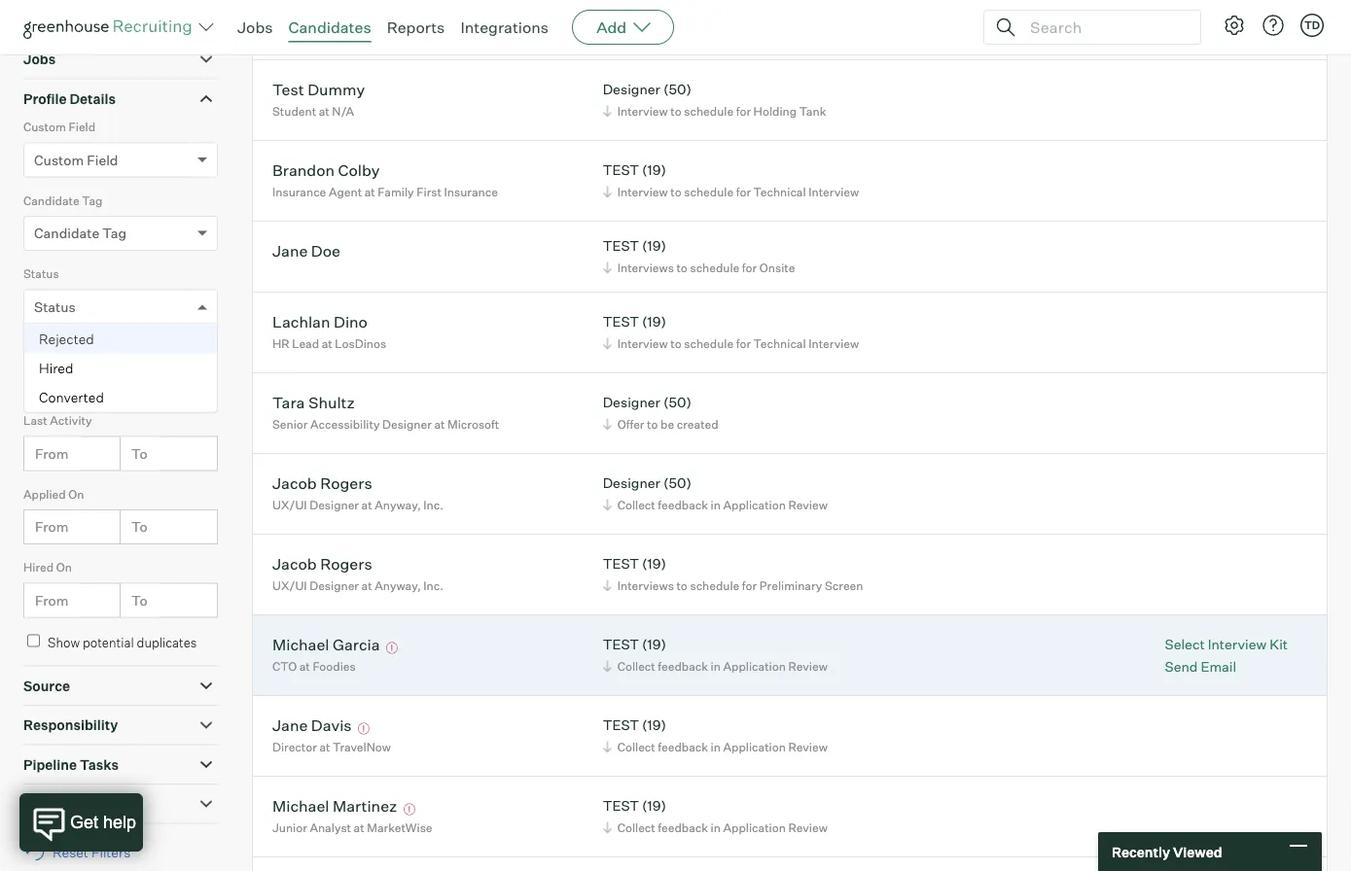 Task type: describe. For each thing, give the bounding box(es) containing it.
status element
[[23, 265, 218, 413]]

(19) inside test (19) interviews to schedule for preliminary screen
[[642, 556, 666, 573]]

to inside test (19) interviews to schedule for onsite
[[676, 260, 688, 275]]

(50) for test dummy
[[663, 81, 691, 98]]

dino
[[334, 312, 368, 331]]

in for director at travelnow
[[711, 740, 721, 754]]

0 vertical spatial candidate tag
[[23, 193, 103, 208]]

schedule inside test (19) interviews to schedule for onsite
[[690, 260, 739, 275]]

(50) for jacob rogers
[[663, 475, 691, 492]]

feedback for ux/ui designer at anyway, inc.
[[658, 498, 708, 512]]

screen
[[825, 578, 863, 593]]

jacob rogers link for designer
[[272, 473, 372, 496]]

td button
[[1300, 14, 1324, 37]]

show potential duplicates
[[48, 635, 197, 650]]

1 vertical spatial field
[[87, 151, 118, 168]]

from for applied
[[35, 519, 68, 536]]

recently viewed
[[1112, 844, 1222, 861]]

hr
[[272, 336, 289, 351]]

cto
[[272, 659, 297, 674]]

interview to schedule for technical interview link for colby
[[600, 183, 864, 201]]

collect for director at travelnow
[[617, 740, 655, 754]]

type
[[103, 11, 135, 28]]

1 vertical spatial candidate tag
[[34, 225, 126, 242]]

tara
[[272, 393, 305, 412]]

for for dummy
[[736, 104, 751, 118]]

rogers for designer
[[320, 473, 372, 493]]

junior
[[272, 821, 307, 835]]

anyway, for test
[[375, 578, 421, 593]]

application type
[[23, 11, 135, 28]]

custom field element
[[23, 118, 218, 191]]

application inside designer (50) collect feedback in application review
[[723, 498, 786, 512]]

to for last activity
[[131, 445, 147, 462]]

rejected
[[39, 330, 94, 347]]

interviews to schedule for onsite link
[[600, 258, 800, 277]]

5 feedback from the top
[[658, 821, 708, 835]]

offer
[[617, 417, 644, 432]]

doe
[[311, 241, 340, 260]]

3 in from the top
[[711, 659, 721, 674]]

test
[[272, 79, 304, 99]]

offer to be created link
[[600, 415, 723, 433]]

reset filters button
[[23, 834, 140, 871]]

converted
[[39, 389, 104, 406]]

1 (19) from the top
[[642, 0, 666, 17]]

onsite
[[759, 260, 795, 275]]

brandon
[[272, 160, 335, 180]]

analyst
[[310, 821, 351, 835]]

pipeline tasks
[[23, 756, 119, 773]]

interview to schedule for holding tank link
[[600, 102, 831, 120]]

candidates
[[288, 18, 371, 37]]

jacob rogers ux/ui designer at anyway, inc. for test
[[272, 554, 443, 593]]

1 collect feedback in application review link from the top
[[600, 21, 832, 40]]

reports link
[[387, 18, 445, 37]]

for for dino
[[736, 336, 751, 351]]

travelnow
[[333, 740, 391, 754]]

tara shultz senior accessibility designer at microsoft
[[272, 393, 499, 432]]

1 insurance from the left
[[272, 184, 326, 199]]

jacob rogers link for test
[[272, 554, 372, 576]]

holding
[[753, 104, 797, 118]]

1 vertical spatial custom field
[[34, 151, 118, 168]]

rejection reason element
[[23, 338, 218, 412]]

lachlan
[[272, 312, 330, 331]]

lachlan dino link
[[272, 312, 368, 334]]

michael garcia
[[272, 635, 380, 654]]

1 test from the top
[[603, 0, 639, 17]]

garcia
[[333, 635, 380, 654]]

last activity
[[23, 414, 92, 428]]

collect feedback in application review link for jane davis
[[600, 738, 832, 756]]

to for applied on
[[131, 519, 147, 536]]

2 insurance from the left
[[444, 184, 498, 199]]

for for colby
[[736, 184, 751, 199]]

review for director at travelnow
[[788, 740, 828, 754]]

details
[[69, 90, 116, 107]]

collect feedback in application review link for michael martinez
[[600, 819, 832, 837]]

at inside brandon colby insurance agent at family first insurance
[[364, 184, 375, 199]]

responsibility
[[23, 717, 118, 734]]

recently
[[1112, 844, 1170, 861]]

add
[[596, 18, 627, 37]]

in for ux/ui designer at anyway, inc.
[[711, 498, 721, 512]]

reset filters
[[53, 844, 131, 861]]

1 vertical spatial tag
[[102, 225, 126, 242]]

designer (50) offer to be created
[[603, 394, 718, 432]]

schedule for dino
[[684, 336, 733, 351]]

list box inside status element
[[24, 325, 217, 412]]

6 test from the top
[[603, 636, 639, 653]]

preliminary
[[759, 578, 822, 593]]

activity
[[50, 414, 92, 428]]

created
[[677, 417, 718, 432]]

at down martinez in the bottom of the page
[[354, 821, 364, 835]]

show
[[48, 635, 80, 650]]

technical for brandon colby
[[753, 184, 806, 199]]

pipeline
[[23, 756, 77, 773]]

collect feedback in application review link for michael garcia
[[600, 657, 832, 676]]

3 collect from the top
[[617, 659, 655, 674]]

converted option
[[24, 383, 217, 412]]

2 test from the top
[[603, 162, 639, 179]]

michael garcia has been in application review for more than 5 days image
[[383, 643, 401, 654]]

1 vertical spatial custom
[[34, 151, 84, 168]]

1 vertical spatial reason
[[97, 372, 145, 389]]

at inside lachlan dino hr lead at losdinos
[[322, 336, 332, 351]]

lachlan dino hr lead at losdinos
[[272, 312, 386, 351]]

hired on
[[23, 560, 72, 575]]

test dummy student at n/a
[[272, 79, 365, 118]]

hired option
[[24, 354, 217, 383]]

at inside the tara shultz senior accessibility designer at microsoft
[[434, 417, 445, 432]]

0 vertical spatial tag
[[82, 193, 103, 208]]

jane for jane doe
[[272, 241, 308, 260]]

duplicates
[[137, 635, 197, 650]]

integrations link
[[460, 18, 549, 37]]

jane for jane davis
[[272, 716, 308, 735]]

foodies
[[313, 659, 356, 674]]

3 test (19) collect feedback in application review from the top
[[603, 717, 828, 754]]

senior
[[272, 417, 308, 432]]

on for applied on
[[68, 487, 84, 502]]

inc. for test (19)
[[423, 578, 443, 593]]

ux/ui for test (19)
[[272, 578, 307, 593]]

reports
[[387, 18, 445, 37]]

tasks
[[80, 756, 119, 773]]

collect for manager at marketwise
[[617, 23, 655, 38]]

viewed
[[1173, 844, 1222, 861]]

1 vertical spatial rejection reason
[[34, 372, 145, 389]]

interview to schedule for technical interview link for dino
[[600, 334, 864, 353]]

5 collect from the top
[[617, 821, 655, 835]]

0 vertical spatial reason
[[77, 340, 118, 355]]

candidates link
[[288, 18, 371, 37]]

td
[[1304, 18, 1320, 32]]

michael martinez link
[[272, 796, 397, 819]]

manager at marketwise
[[272, 23, 402, 38]]

interviews for test (19) interviews to schedule for onsite
[[617, 260, 674, 275]]

designer (50) interview to schedule for holding tank
[[603, 81, 826, 118]]

at up the garcia at the left bottom
[[361, 578, 372, 593]]

to for tara shultz
[[647, 417, 658, 432]]

source
[[23, 678, 70, 695]]

collect for ux/ui designer at anyway, inc.
[[617, 498, 655, 512]]

michael garcia link
[[272, 635, 380, 657]]

7 test from the top
[[603, 717, 639, 734]]

michael for michael martinez
[[272, 796, 329, 816]]

1 horizontal spatial jobs
[[237, 18, 273, 37]]

1 vertical spatial rejection
[[34, 372, 94, 389]]

test (19) interview to schedule for technical interview for dino
[[603, 313, 859, 351]]

feedback for manager at marketwise
[[658, 23, 708, 38]]

from for hired
[[35, 592, 68, 609]]

rejected option
[[24, 325, 217, 354]]

3 review from the top
[[788, 659, 828, 674]]

test inside test (19) interviews to schedule for preliminary screen
[[603, 556, 639, 573]]

interview for test dummy
[[617, 104, 668, 118]]

last
[[23, 414, 47, 428]]

4 test from the top
[[603, 313, 639, 330]]

jacob for designer
[[272, 473, 317, 493]]

test (19) interviews to schedule for onsite
[[603, 238, 795, 275]]

tank
[[799, 104, 826, 118]]

first
[[416, 184, 442, 199]]

to for brandon colby
[[670, 184, 681, 199]]



Task type: locate. For each thing, give the bounding box(es) containing it.
0 vertical spatial jacob rogers ux/ui designer at anyway, inc.
[[272, 473, 443, 512]]

0 vertical spatial candidate
[[23, 193, 79, 208]]

marketwise down the patricia garcia has been in application review for more than 5 days icon
[[337, 23, 402, 38]]

n/a
[[332, 104, 354, 118]]

1 vertical spatial status
[[34, 298, 76, 315]]

in inside designer (50) collect feedback in application review
[[711, 498, 721, 512]]

(50) inside designer (50) offer to be created
[[663, 394, 691, 411]]

test (19) interviews to schedule for preliminary screen
[[603, 556, 863, 593]]

designer
[[603, 81, 660, 98], [603, 394, 660, 411], [382, 417, 432, 432], [603, 475, 660, 492], [310, 498, 359, 512], [310, 578, 359, 593]]

manager
[[272, 23, 321, 38]]

anyway, up michael garcia has been in application review for more than 5 days icon
[[375, 578, 421, 593]]

1 vertical spatial to
[[131, 519, 147, 536]]

2 jacob rogers link from the top
[[272, 554, 372, 576]]

1 ux/ui from the top
[[272, 498, 307, 512]]

0 vertical spatial marketwise
[[337, 23, 402, 38]]

michael up junior
[[272, 796, 329, 816]]

(50) inside designer (50) collect feedback in application review
[[663, 475, 691, 492]]

shultz
[[308, 393, 355, 412]]

0 vertical spatial anyway,
[[375, 498, 421, 512]]

2 vertical spatial (50)
[[663, 475, 691, 492]]

2 to from the top
[[131, 519, 147, 536]]

patricia garcia has been in application review for more than 5 days image
[[382, 6, 399, 18]]

ux/ui
[[272, 498, 307, 512], [272, 578, 307, 593]]

inc.
[[423, 498, 443, 512], [423, 578, 443, 593]]

from down last activity
[[35, 445, 68, 462]]

(50) inside designer (50) interview to schedule for holding tank
[[663, 81, 691, 98]]

8 test from the top
[[603, 798, 639, 815]]

1 test (19) interview to schedule for technical interview from the top
[[603, 162, 859, 199]]

application
[[23, 11, 100, 28], [723, 23, 786, 38], [723, 498, 786, 512], [723, 659, 786, 674], [723, 740, 786, 754], [723, 821, 786, 835]]

2 review from the top
[[788, 498, 828, 512]]

rejection reason
[[23, 340, 118, 355], [34, 372, 145, 389]]

marketwise
[[337, 23, 402, 38], [367, 821, 432, 835]]

0 vertical spatial jobs
[[237, 18, 273, 37]]

anyway, down the tara shultz senior accessibility designer at microsoft
[[375, 498, 421, 512]]

1 technical from the top
[[753, 184, 806, 199]]

rejection reason up activity
[[34, 372, 145, 389]]

0 vertical spatial from
[[35, 445, 68, 462]]

for down interviews to schedule for onsite link
[[736, 336, 751, 351]]

1 interviews from the top
[[617, 260, 674, 275]]

0 horizontal spatial jobs
[[23, 51, 56, 68]]

test (19) interview to schedule for technical interview down interview to schedule for holding tank link
[[603, 162, 859, 199]]

2 vertical spatial from
[[35, 592, 68, 609]]

designer up the offer
[[603, 394, 660, 411]]

jacob rogers link down the accessibility
[[272, 473, 372, 496]]

collect
[[617, 23, 655, 38], [617, 498, 655, 512], [617, 659, 655, 674], [617, 740, 655, 754], [617, 821, 655, 835]]

collect inside designer (50) collect feedback in application review
[[617, 498, 655, 512]]

designer down the accessibility
[[310, 498, 359, 512]]

rogers down the accessibility
[[320, 473, 372, 493]]

2 jacob rogers ux/ui designer at anyway, inc. from the top
[[272, 554, 443, 593]]

ux/ui for designer (50)
[[272, 498, 307, 512]]

1 feedback from the top
[[658, 23, 708, 38]]

for left the onsite
[[742, 260, 757, 275]]

0 vertical spatial on
[[68, 487, 84, 502]]

microsoft
[[447, 417, 499, 432]]

add button
[[572, 10, 674, 45]]

2 vertical spatial to
[[131, 592, 147, 609]]

hired down the 'rejected'
[[39, 360, 73, 377]]

1 vertical spatial interview to schedule for technical interview link
[[600, 334, 864, 353]]

2 interviews from the top
[[617, 578, 674, 593]]

Search text field
[[1025, 13, 1183, 41]]

0 vertical spatial jane
[[272, 241, 308, 260]]

schedule for colby
[[684, 184, 733, 199]]

michael up cto at foodies
[[272, 635, 329, 654]]

2 from from the top
[[35, 519, 68, 536]]

jane left doe
[[272, 241, 308, 260]]

schedule for rogers
[[690, 578, 739, 593]]

to for jacob rogers
[[676, 578, 688, 593]]

test (19) interview to schedule for technical interview
[[603, 162, 859, 199], [603, 313, 859, 351]]

ux/ui down senior
[[272, 498, 307, 512]]

4 collect from the top
[[617, 740, 655, 754]]

custom down profile details at left top
[[34, 151, 84, 168]]

designer down add 'popup button'
[[603, 81, 660, 98]]

to inside designer (50) interview to schedule for holding tank
[[670, 104, 681, 118]]

1 vertical spatial from
[[35, 519, 68, 536]]

td button
[[1297, 10, 1328, 41]]

director at travelnow
[[272, 740, 391, 754]]

0 vertical spatial jacob rogers link
[[272, 473, 372, 496]]

interviews inside test (19) interviews to schedule for onsite
[[617, 260, 674, 275]]

8 (19) from the top
[[642, 798, 666, 815]]

to inside designer (50) offer to be created
[[647, 417, 658, 432]]

jacob rogers ux/ui designer at anyway, inc. up the garcia at the left bottom
[[272, 554, 443, 593]]

interview
[[617, 104, 668, 118], [617, 184, 668, 199], [809, 184, 859, 199], [617, 336, 668, 351], [809, 336, 859, 351]]

(50) up interview to schedule for holding tank link
[[663, 81, 691, 98]]

losdinos
[[335, 336, 386, 351]]

test (19) collect feedback in application review
[[603, 0, 828, 38], [603, 636, 828, 674], [603, 717, 828, 754], [603, 798, 828, 835]]

0 vertical spatial jacob
[[272, 473, 317, 493]]

1 vertical spatial technical
[[753, 336, 806, 351]]

candidate tag element
[[23, 191, 218, 265]]

(19) inside test (19) interviews to schedule for onsite
[[642, 238, 666, 255]]

designer inside designer (50) offer to be created
[[603, 394, 660, 411]]

greenhouse recruiting image
[[23, 16, 198, 39]]

2 collect from the top
[[617, 498, 655, 512]]

custom down profile
[[23, 120, 66, 134]]

0 horizontal spatial insurance
[[272, 184, 326, 199]]

1 test (19) collect feedback in application review from the top
[[603, 0, 828, 38]]

field
[[68, 120, 95, 134], [87, 151, 118, 168]]

integrations
[[460, 18, 549, 37]]

at right manager
[[323, 23, 334, 38]]

brandon colby link
[[272, 160, 380, 183]]

review
[[788, 23, 828, 38], [788, 498, 828, 512], [788, 659, 828, 674], [788, 740, 828, 754], [788, 821, 828, 835]]

1 vertical spatial jane
[[272, 716, 308, 735]]

3 (19) from the top
[[642, 238, 666, 255]]

to for hired on
[[131, 592, 147, 609]]

1 interview to schedule for technical interview link from the top
[[600, 183, 864, 201]]

2 interview to schedule for technical interview link from the top
[[600, 334, 864, 353]]

michael inside "link"
[[272, 796, 329, 816]]

jane up director
[[272, 716, 308, 735]]

at down davis
[[319, 740, 330, 754]]

2 inc. from the top
[[423, 578, 443, 593]]

0 vertical spatial status
[[23, 267, 59, 281]]

interviews inside test (19) interviews to schedule for preliminary screen
[[617, 578, 674, 593]]

on down applied on
[[56, 560, 72, 575]]

1 vertical spatial michael
[[272, 796, 329, 816]]

applied
[[23, 487, 66, 502]]

dummy
[[307, 79, 365, 99]]

2 (50) from the top
[[663, 394, 691, 411]]

junior analyst at marketwise
[[272, 821, 432, 835]]

hired inside option
[[39, 360, 73, 377]]

1 to from the top
[[131, 445, 147, 462]]

on for hired on
[[56, 560, 72, 575]]

interview to schedule for technical interview link down interviews to schedule for onsite link
[[600, 334, 864, 353]]

1 vertical spatial ux/ui
[[272, 578, 307, 593]]

3 (50) from the top
[[663, 475, 691, 492]]

1 vertical spatial jobs
[[23, 51, 56, 68]]

3 feedback from the top
[[658, 659, 708, 674]]

0 vertical spatial inc.
[[423, 498, 443, 512]]

rejection reason up converted
[[23, 340, 118, 355]]

0 vertical spatial michael
[[272, 635, 329, 654]]

4 (19) from the top
[[642, 313, 666, 330]]

martinez
[[333, 796, 397, 816]]

Show potential duplicates checkbox
[[27, 635, 40, 647]]

0 vertical spatial ux/ui
[[272, 498, 307, 512]]

5 collect feedback in application review link from the top
[[600, 819, 832, 837]]

schedule for dummy
[[684, 104, 733, 118]]

1 vertical spatial candidate
[[34, 225, 99, 242]]

to inside test (19) interviews to schedule for preliminary screen
[[676, 578, 688, 593]]

list box
[[24, 325, 217, 412]]

rogers
[[320, 473, 372, 493], [320, 554, 372, 574]]

on right applied
[[68, 487, 84, 502]]

profile
[[23, 90, 67, 107]]

review inside designer (50) collect feedback in application review
[[788, 498, 828, 512]]

0 vertical spatial field
[[68, 120, 95, 134]]

for left preliminary
[[742, 578, 757, 593]]

schedule up test (19) interviews to schedule for onsite
[[684, 184, 733, 199]]

test (19) interview to schedule for technical interview down interviews to schedule for onsite link
[[603, 313, 859, 351]]

3 from from the top
[[35, 592, 68, 609]]

schedule left the onsite
[[690, 260, 739, 275]]

be
[[661, 417, 674, 432]]

jane doe link
[[272, 241, 340, 263]]

for inside test (19) interviews to schedule for preliminary screen
[[742, 578, 757, 593]]

1 inc. from the top
[[423, 498, 443, 512]]

for left holding
[[736, 104, 751, 118]]

in for manager at marketwise
[[711, 23, 721, 38]]

4 in from the top
[[711, 740, 721, 754]]

feedback inside designer (50) collect feedback in application review
[[658, 498, 708, 512]]

2 test (19) collect feedback in application review from the top
[[603, 636, 828, 674]]

configure image
[[1223, 14, 1246, 37]]

at right cto
[[299, 659, 310, 674]]

at left n/a
[[319, 104, 329, 118]]

2 (19) from the top
[[642, 162, 666, 179]]

schedule
[[684, 104, 733, 118], [684, 184, 733, 199], [690, 260, 739, 275], [684, 336, 733, 351], [690, 578, 739, 593]]

review for ux/ui designer at anyway, inc.
[[788, 498, 828, 512]]

michael inside 'link'
[[272, 635, 329, 654]]

0 vertical spatial test (19) interview to schedule for technical interview
[[603, 162, 859, 199]]

4 feedback from the top
[[658, 740, 708, 754]]

jacob rogers link up michael garcia
[[272, 554, 372, 576]]

at inside the test dummy student at n/a
[[319, 104, 329, 118]]

applied on
[[23, 487, 84, 502]]

1 jacob from the top
[[272, 473, 317, 493]]

from for last
[[35, 445, 68, 462]]

2 in from the top
[[711, 498, 721, 512]]

to for lachlan dino
[[670, 336, 681, 351]]

marketwise down the michael martinez has been in application review for more than 5 days image
[[367, 821, 432, 835]]

2 test (19) interview to schedule for technical interview from the top
[[603, 313, 859, 351]]

tara shultz link
[[272, 393, 355, 415]]

2 jacob from the top
[[272, 554, 317, 574]]

hired for hired
[[39, 360, 73, 377]]

designer inside designer (50) interview to schedule for holding tank
[[603, 81, 660, 98]]

rogers up the garcia at the left bottom
[[320, 554, 372, 574]]

test (19) interview to schedule for technical interview for colby
[[603, 162, 859, 199]]

0 vertical spatial (50)
[[663, 81, 691, 98]]

from down applied on
[[35, 519, 68, 536]]

interview for lachlan dino
[[617, 336, 668, 351]]

1 from from the top
[[35, 445, 68, 462]]

1 vertical spatial jacob rogers ux/ui designer at anyway, inc.
[[272, 554, 443, 593]]

student
[[272, 104, 316, 118]]

director
[[272, 740, 317, 754]]

(19)
[[642, 0, 666, 17], [642, 162, 666, 179], [642, 238, 666, 255], [642, 313, 666, 330], [642, 556, 666, 573], [642, 636, 666, 653], [642, 717, 666, 734], [642, 798, 666, 815]]

(50)
[[663, 81, 691, 98], [663, 394, 691, 411], [663, 475, 691, 492]]

interviews for test (19) interviews to schedule for preliminary screen
[[617, 578, 674, 593]]

3 collect feedback in application review link from the top
[[600, 657, 832, 676]]

accessibility
[[310, 417, 380, 432]]

None field
[[24, 291, 44, 324]]

technical for lachlan dino
[[753, 336, 806, 351]]

feedback for director at travelnow
[[658, 740, 708, 754]]

davis
[[311, 716, 352, 735]]

education
[[23, 796, 91, 813]]

profile details
[[23, 90, 116, 107]]

1 jane from the top
[[272, 241, 308, 260]]

5 review from the top
[[788, 821, 828, 835]]

schedule inside test (19) interviews to schedule for preliminary screen
[[690, 578, 739, 593]]

from down hired on
[[35, 592, 68, 609]]

jobs up test
[[237, 18, 273, 37]]

insurance right first
[[444, 184, 498, 199]]

to for test dummy
[[670, 104, 681, 118]]

0 vertical spatial custom
[[23, 120, 66, 134]]

2 ux/ui from the top
[[272, 578, 307, 593]]

0 vertical spatial to
[[131, 445, 147, 462]]

1 vertical spatial interviews
[[617, 578, 674, 593]]

schedule down interviews to schedule for onsite link
[[684, 336, 733, 351]]

interview for brandon colby
[[617, 184, 668, 199]]

5 in from the top
[[711, 821, 721, 835]]

schedule left preliminary
[[690, 578, 739, 593]]

jane davis has been in application review for more than 5 days image
[[355, 723, 373, 735]]

1 michael from the top
[[272, 635, 329, 654]]

candidate tag
[[23, 193, 103, 208], [34, 225, 126, 242]]

0 vertical spatial rejection
[[23, 340, 75, 355]]

custom
[[23, 120, 66, 134], [34, 151, 84, 168]]

at left microsoft
[[434, 417, 445, 432]]

jacob rogers ux/ui designer at anyway, inc. for designer
[[272, 473, 443, 512]]

at down colby
[[364, 184, 375, 199]]

family
[[378, 184, 414, 199]]

at down the accessibility
[[361, 498, 372, 512]]

technical up the onsite
[[753, 184, 806, 199]]

designer inside the tara shultz senior accessibility designer at microsoft
[[382, 417, 432, 432]]

to
[[670, 104, 681, 118], [670, 184, 681, 199], [676, 260, 688, 275], [670, 336, 681, 351], [647, 417, 658, 432], [676, 578, 688, 593]]

1 rogers from the top
[[320, 473, 372, 493]]

interview inside designer (50) interview to schedule for holding tank
[[617, 104, 668, 118]]

test
[[603, 0, 639, 17], [603, 162, 639, 179], [603, 238, 639, 255], [603, 313, 639, 330], [603, 556, 639, 573], [603, 636, 639, 653], [603, 717, 639, 734], [603, 798, 639, 815]]

jacob down senior
[[272, 473, 317, 493]]

1 vertical spatial anyway,
[[375, 578, 421, 593]]

0 vertical spatial interviews
[[617, 260, 674, 275]]

interview to schedule for technical interview link up test (19) interviews to schedule for onsite
[[600, 183, 864, 201]]

2 feedback from the top
[[658, 498, 708, 512]]

cto at foodies
[[272, 659, 356, 674]]

1 jacob rogers link from the top
[[272, 473, 372, 496]]

6 (19) from the top
[[642, 636, 666, 653]]

review for manager at marketwise
[[788, 23, 828, 38]]

5 (19) from the top
[[642, 556, 666, 573]]

status
[[23, 267, 59, 281], [34, 298, 76, 315]]

2 collect feedback in application review link from the top
[[600, 496, 832, 514]]

in
[[711, 23, 721, 38], [711, 498, 721, 512], [711, 659, 721, 674], [711, 740, 721, 754], [711, 821, 721, 835]]

1 review from the top
[[788, 23, 828, 38]]

rejection up converted
[[23, 340, 75, 355]]

technical down the onsite
[[753, 336, 806, 351]]

michael martinez has been in application review for more than 5 days image
[[401, 804, 418, 816]]

collect feedback in application review link
[[600, 21, 832, 40], [600, 496, 832, 514], [600, 657, 832, 676], [600, 738, 832, 756], [600, 819, 832, 837]]

1 vertical spatial on
[[56, 560, 72, 575]]

2 technical from the top
[[753, 336, 806, 351]]

for for rogers
[[742, 578, 757, 593]]

anyway, for designer
[[375, 498, 421, 512]]

jane doe
[[272, 241, 340, 260]]

jobs up profile
[[23, 51, 56, 68]]

jane davis
[[272, 716, 352, 735]]

reason
[[77, 340, 118, 355], [97, 372, 145, 389]]

jobs
[[237, 18, 273, 37], [23, 51, 56, 68]]

0 vertical spatial technical
[[753, 184, 806, 199]]

inc. for designer (50)
[[423, 498, 443, 512]]

1 anyway, from the top
[[375, 498, 421, 512]]

list box containing rejected
[[24, 325, 217, 412]]

jacob up michael garcia
[[272, 554, 317, 574]]

1 vertical spatial jacob rogers link
[[272, 554, 372, 576]]

brandon colby insurance agent at family first insurance
[[272, 160, 498, 199]]

(50) up be
[[663, 394, 691, 411]]

0 vertical spatial custom field
[[23, 120, 95, 134]]

schedule left holding
[[684, 104, 733, 118]]

for inside designer (50) interview to schedule for holding tank
[[736, 104, 751, 118]]

designer right the accessibility
[[382, 417, 432, 432]]

ux/ui up michael garcia
[[272, 578, 307, 593]]

designer down the offer
[[603, 475, 660, 492]]

1 vertical spatial jacob
[[272, 554, 317, 574]]

1 horizontal spatial insurance
[[444, 184, 498, 199]]

0 vertical spatial hired
[[39, 360, 73, 377]]

hired
[[39, 360, 73, 377], [23, 560, 54, 575]]

(50) for tara shultz
[[663, 394, 691, 411]]

for up test (19) interviews to schedule for onsite
[[736, 184, 751, 199]]

1 vertical spatial hired
[[23, 560, 54, 575]]

(50) down be
[[663, 475, 691, 492]]

test inside test (19) interviews to schedule for onsite
[[603, 238, 639, 255]]

1 (50) from the top
[[663, 81, 691, 98]]

2 rogers from the top
[[320, 554, 372, 574]]

for
[[736, 104, 751, 118], [736, 184, 751, 199], [742, 260, 757, 275], [736, 336, 751, 351], [742, 578, 757, 593]]

7 (19) from the top
[[642, 717, 666, 734]]

0 vertical spatial rejection reason
[[23, 340, 118, 355]]

michael for michael garcia
[[272, 635, 329, 654]]

potential
[[83, 635, 134, 650]]

2 jane from the top
[[272, 716, 308, 735]]

none field inside status element
[[24, 291, 44, 324]]

interviews to schedule for preliminary screen link
[[600, 576, 868, 595]]

jacob for test
[[272, 554, 317, 574]]

jane davis link
[[272, 716, 352, 738]]

agent
[[329, 184, 362, 199]]

designer inside designer (50) collect feedback in application review
[[603, 475, 660, 492]]

hired for hired on
[[23, 560, 54, 575]]

4 review from the top
[[788, 740, 828, 754]]

1 collect from the top
[[617, 23, 655, 38]]

candidate
[[23, 193, 79, 208], [34, 225, 99, 242]]

michael martinez
[[272, 796, 397, 816]]

5 test from the top
[[603, 556, 639, 573]]

0 vertical spatial interview to schedule for technical interview link
[[600, 183, 864, 201]]

hired up show potential duplicates option
[[23, 560, 54, 575]]

3 to from the top
[[131, 592, 147, 609]]

at right lead
[[322, 336, 332, 351]]

1 vertical spatial rogers
[[320, 554, 372, 574]]

3 test from the top
[[603, 238, 639, 255]]

designer up michael garcia
[[310, 578, 359, 593]]

1 jacob rogers ux/ui designer at anyway, inc. from the top
[[272, 473, 443, 512]]

1 vertical spatial test (19) interview to schedule for technical interview
[[603, 313, 859, 351]]

1 vertical spatial marketwise
[[367, 821, 432, 835]]

jacob rogers ux/ui designer at anyway, inc. down the accessibility
[[272, 473, 443, 512]]

insurance down brandon
[[272, 184, 326, 199]]

1 vertical spatial (50)
[[663, 394, 691, 411]]

4 collect feedback in application review link from the top
[[600, 738, 832, 756]]

rejection up last activity
[[34, 372, 94, 389]]

4 test (19) collect feedback in application review from the top
[[603, 798, 828, 835]]

2 anyway, from the top
[[375, 578, 421, 593]]

1 in from the top
[[711, 23, 721, 38]]

filters
[[91, 844, 131, 861]]

jobs link
[[237, 18, 273, 37]]

for inside test (19) interviews to schedule for onsite
[[742, 260, 757, 275]]

rogers for test
[[320, 554, 372, 574]]

insurance
[[272, 184, 326, 199], [444, 184, 498, 199]]

0 vertical spatial rogers
[[320, 473, 372, 493]]

test dummy link
[[272, 79, 365, 102]]

1 vertical spatial inc.
[[423, 578, 443, 593]]

schedule inside designer (50) interview to schedule for holding tank
[[684, 104, 733, 118]]

2 michael from the top
[[272, 796, 329, 816]]



Task type: vqa. For each thing, say whether or not it's contained in the screenshot.
Lachlan
yes



